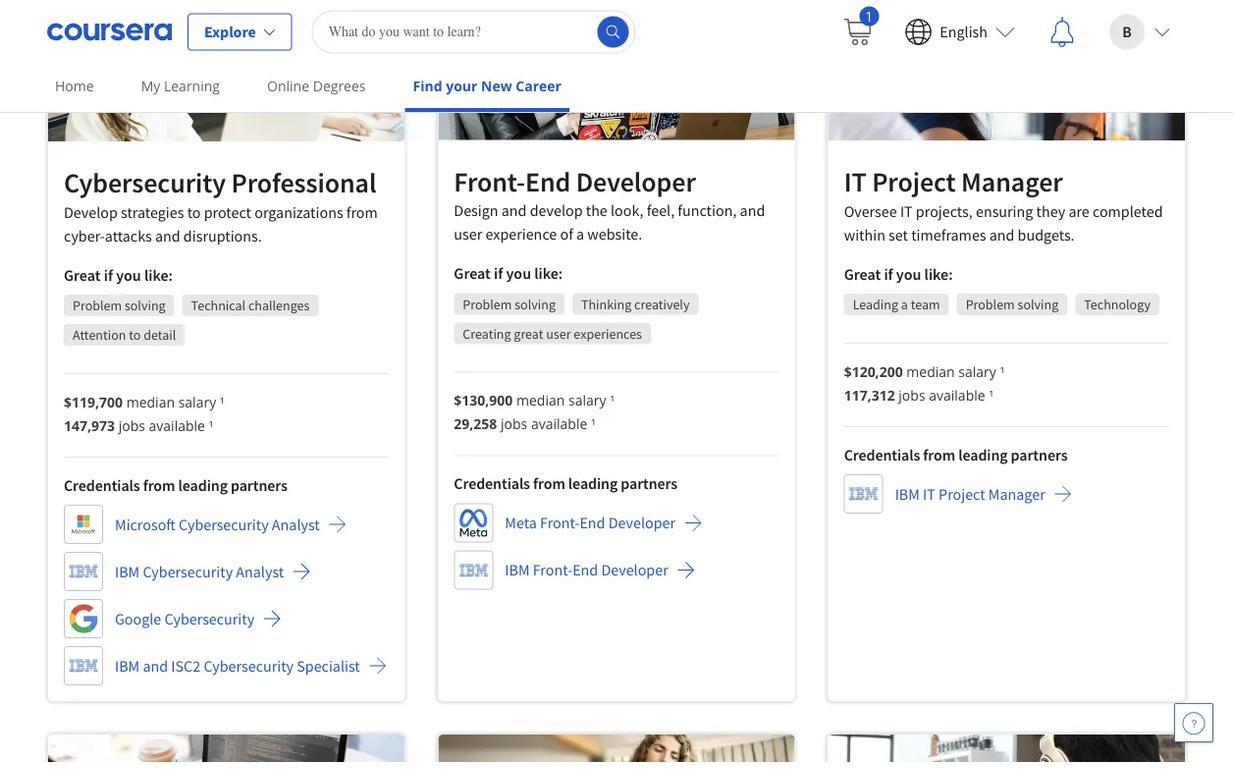 Task type: locate. For each thing, give the bounding box(es) containing it.
2 horizontal spatial like:
[[925, 264, 954, 284]]

new
[[481, 77, 512, 95]]

1 vertical spatial front-
[[540, 514, 580, 533]]

available for developer
[[531, 415, 588, 433]]

partners up "ibm it project manager"
[[1012, 445, 1068, 465]]

salary for developer
[[569, 391, 607, 410]]

1 vertical spatial to
[[129, 326, 141, 344]]

google cybersecurity link
[[64, 599, 282, 638]]

2 horizontal spatial it
[[924, 484, 936, 504]]

great if you like: down "attacks"
[[64, 265, 173, 285]]

and inside 'cybersecurity professional develop strategies to protect organizations from cyber-attacks and disruptions.'
[[155, 226, 180, 245]]

you
[[506, 264, 532, 284], [897, 264, 922, 284], [116, 265, 141, 285]]

1 vertical spatial a
[[902, 296, 909, 313]]

2 horizontal spatial leading
[[959, 445, 1008, 465]]

1 horizontal spatial great
[[454, 264, 491, 284]]

partners
[[1012, 445, 1068, 465], [621, 474, 678, 494], [231, 475, 288, 495]]

1 horizontal spatial user
[[546, 325, 571, 343]]

solving for professional
[[125, 296, 166, 314]]

0 horizontal spatial leading
[[178, 475, 228, 495]]

they
[[1037, 201, 1066, 221]]

like: up 'team'
[[925, 264, 954, 284]]

credentials from leading partners up ibm it project manager link
[[845, 445, 1068, 465]]

What do you want to learn? text field
[[312, 10, 636, 54]]

1 vertical spatial project
[[939, 484, 986, 504]]

2 vertical spatial end
[[573, 561, 599, 580]]

credentials from leading partners up microsoft cybersecurity analyst link
[[64, 475, 288, 495]]

1 horizontal spatial leading
[[569, 474, 618, 494]]

1 vertical spatial end
[[580, 514, 606, 533]]

median for developer
[[517, 391, 565, 410]]

leading
[[853, 296, 899, 313]]

¹
[[1001, 362, 1005, 381], [990, 386, 994, 404], [610, 391, 615, 410], [220, 392, 225, 411], [591, 415, 596, 433], [209, 416, 214, 435]]

end for ibm
[[573, 561, 599, 580]]

develop
[[64, 202, 118, 222]]

0 vertical spatial developer
[[576, 164, 696, 199]]

great
[[514, 325, 544, 343]]

available right 117,312
[[930, 386, 986, 404]]

jobs right 29,258
[[501, 415, 528, 433]]

end down meta front-end developer
[[573, 561, 599, 580]]

attention to detail
[[73, 326, 176, 344]]

1 horizontal spatial if
[[494, 264, 503, 284]]

jobs right 147,973
[[119, 416, 145, 435]]

2 vertical spatial it
[[924, 484, 936, 504]]

and down ensuring
[[990, 225, 1015, 245]]

partners for developer
[[621, 474, 678, 494]]

median inside $130,900 median salary ¹ 29,258 jobs available ¹
[[517, 391, 565, 410]]

leading a team
[[853, 296, 941, 313]]

problem for cybersecurity professional
[[73, 296, 122, 314]]

cybersecurity down ibm cybersecurity analyst
[[165, 609, 255, 629]]

1 vertical spatial developer
[[609, 514, 676, 533]]

leading up microsoft cybersecurity analyst link
[[178, 475, 228, 495]]

like:
[[535, 264, 563, 284], [925, 264, 954, 284], [144, 265, 173, 285]]

explore button
[[188, 13, 292, 51]]

cyber-
[[64, 226, 105, 245]]

great up leading
[[845, 264, 881, 284]]

a right of
[[577, 225, 585, 244]]

available inside $130,900 median salary ¹ 29,258 jobs available ¹
[[531, 415, 588, 433]]

problem up creating
[[463, 295, 512, 313]]

0 vertical spatial to
[[187, 202, 201, 222]]

0 horizontal spatial great if you like:
[[64, 265, 173, 285]]

problem up attention
[[73, 296, 122, 314]]

experiences
[[574, 325, 642, 343]]

1 horizontal spatial it
[[901, 201, 913, 221]]

if up the leading a team
[[885, 264, 894, 284]]

1 horizontal spatial solving
[[515, 295, 556, 313]]

end
[[526, 164, 571, 199], [580, 514, 606, 533], [573, 561, 599, 580]]

partners up meta front-end developer
[[621, 474, 678, 494]]

0 vertical spatial analyst
[[272, 515, 320, 534]]

english
[[941, 22, 988, 42]]

1 horizontal spatial great if you like:
[[454, 264, 563, 284]]

0 vertical spatial manager
[[962, 165, 1064, 199]]

of
[[560, 225, 574, 244]]

0 horizontal spatial jobs
[[119, 416, 145, 435]]

great if you like: for cybersecurity
[[64, 265, 173, 285]]

completed
[[1093, 201, 1164, 221]]

credentials up meta
[[454, 474, 530, 494]]

if down experience
[[494, 264, 503, 284]]

solving for end
[[515, 295, 556, 313]]

median for develop
[[126, 392, 175, 411]]

credentials up the microsoft
[[64, 475, 140, 495]]

leading for developer
[[569, 474, 618, 494]]

2 horizontal spatial available
[[930, 386, 986, 404]]

and
[[502, 201, 527, 221], [740, 201, 766, 221], [990, 225, 1015, 245], [155, 226, 180, 245], [143, 656, 168, 676]]

0 vertical spatial it
[[845, 165, 867, 199]]

1 horizontal spatial like:
[[535, 264, 563, 284]]

None search field
[[312, 10, 636, 54]]

shopping cart: 1 item element
[[842, 6, 880, 48]]

1 vertical spatial it
[[901, 201, 913, 221]]

0 horizontal spatial if
[[104, 265, 113, 285]]

credentials from leading partners
[[845, 445, 1068, 465], [454, 474, 678, 494], [64, 475, 288, 495]]

solving down budgets.
[[1018, 296, 1059, 313]]

from right organizations
[[347, 202, 378, 222]]

solving
[[515, 295, 556, 313], [1018, 296, 1059, 313], [125, 296, 166, 314]]

you down "attacks"
[[116, 265, 141, 285]]

end up ibm front-end developer
[[580, 514, 606, 533]]

2 horizontal spatial if
[[885, 264, 894, 284]]

user right great
[[546, 325, 571, 343]]

ibm for ibm cybersecurity analyst
[[115, 562, 140, 581]]

0 horizontal spatial salary
[[178, 392, 216, 411]]

front- down meta front-end developer link
[[533, 561, 573, 580]]

credentials down 117,312
[[845, 445, 921, 465]]

project
[[873, 165, 956, 199], [939, 484, 986, 504]]

solving up detail
[[125, 296, 166, 314]]

0 horizontal spatial problem
[[73, 296, 122, 314]]

salary inside $130,900 median salary ¹ 29,258 jobs available ¹
[[569, 391, 607, 410]]

credentials
[[845, 445, 921, 465], [454, 474, 530, 494], [64, 475, 140, 495]]

median right $119,700
[[126, 392, 175, 411]]

0 horizontal spatial credentials from leading partners
[[64, 475, 288, 495]]

available right 29,258
[[531, 415, 588, 433]]

a left 'team'
[[902, 296, 909, 313]]

0 horizontal spatial a
[[577, 225, 585, 244]]

2 horizontal spatial you
[[897, 264, 922, 284]]

0 horizontal spatial great
[[64, 265, 101, 285]]

1 horizontal spatial problem solving
[[463, 295, 556, 313]]

leading up meta front-end developer
[[569, 474, 618, 494]]

learning
[[164, 77, 220, 95]]

ibm it project manager link
[[845, 474, 1073, 514]]

median right $130,900
[[517, 391, 565, 410]]

2 horizontal spatial median
[[907, 362, 956, 381]]

available inside the $119,700 median salary ¹ 147,973 jobs available ¹
[[149, 416, 205, 435]]

end inside front-end developer design and develop the look, feel, function, and user experience of a website.
[[526, 164, 571, 199]]

great if you like: down experience
[[454, 264, 563, 284]]

available inside $120,200 median salary ¹ 117,312 jobs available ¹
[[930, 386, 986, 404]]

design
[[454, 201, 499, 221]]

cybersecurity up google cybersecurity
[[143, 562, 233, 581]]

median
[[907, 362, 956, 381], [517, 391, 565, 410], [126, 392, 175, 411]]

jobs inside $120,200 median salary ¹ 117,312 jobs available ¹
[[899, 386, 926, 404]]

salary inside $120,200 median salary ¹ 117,312 jobs available ¹
[[959, 362, 997, 381]]

you down experience
[[506, 264, 532, 284]]

0 vertical spatial project
[[873, 165, 956, 199]]

leading for develop
[[178, 475, 228, 495]]

user
[[454, 225, 483, 244], [546, 325, 571, 343]]

cybersecurity up strategies
[[64, 165, 226, 200]]

problem right 'team'
[[966, 296, 1016, 313]]

2 horizontal spatial credentials from leading partners
[[845, 445, 1068, 465]]

0 horizontal spatial available
[[149, 416, 205, 435]]

1 horizontal spatial to
[[187, 202, 201, 222]]

2 vertical spatial front-
[[533, 561, 573, 580]]

front- up design
[[454, 164, 526, 199]]

0 horizontal spatial to
[[129, 326, 141, 344]]

front- right meta
[[540, 514, 580, 533]]

median inside the $119,700 median salary ¹ 147,973 jobs available ¹
[[126, 392, 175, 411]]

if down "attacks"
[[104, 265, 113, 285]]

0 horizontal spatial solving
[[125, 296, 166, 314]]

help center image
[[1183, 711, 1206, 735]]

0 vertical spatial a
[[577, 225, 585, 244]]

and right function,
[[740, 201, 766, 221]]

from for cybersecurity professional
[[143, 475, 175, 495]]

median right $120,200
[[907, 362, 956, 381]]

salary
[[959, 362, 997, 381], [569, 391, 607, 410], [178, 392, 216, 411]]

b
[[1123, 22, 1132, 42]]

great if you like:
[[454, 264, 563, 284], [845, 264, 954, 284], [64, 265, 173, 285]]

jobs for develop
[[119, 416, 145, 435]]

developer up the look,
[[576, 164, 696, 199]]

1 horizontal spatial median
[[517, 391, 565, 410]]

cybersecurity up ibm cybersecurity analyst
[[179, 515, 269, 534]]

1 horizontal spatial salary
[[569, 391, 607, 410]]

median inside $120,200 median salary ¹ 117,312 jobs available ¹
[[907, 362, 956, 381]]

like: down "attacks"
[[144, 265, 173, 285]]

1 horizontal spatial problem
[[463, 295, 512, 313]]

1 horizontal spatial a
[[902, 296, 909, 313]]

2 vertical spatial developer
[[602, 561, 669, 580]]

solving up great
[[515, 295, 556, 313]]

credentials from leading partners for manager
[[845, 445, 1068, 465]]

creating
[[463, 325, 511, 343]]

jobs inside $130,900 median salary ¹ 29,258 jobs available ¹
[[501, 415, 528, 433]]

credentials from leading partners for develop
[[64, 475, 288, 495]]

problem
[[463, 295, 512, 313], [966, 296, 1016, 313], [73, 296, 122, 314]]

if for front-
[[494, 264, 503, 284]]

problem solving up attention to detail
[[73, 296, 166, 314]]

great if you like: up the leading a team
[[845, 264, 954, 284]]

a inside front-end developer design and develop the look, feel, function, and user experience of a website.
[[577, 225, 585, 244]]

great for cybersecurity
[[64, 265, 101, 285]]

strategies
[[121, 202, 184, 222]]

available right 147,973
[[149, 416, 205, 435]]

0 horizontal spatial user
[[454, 225, 483, 244]]

coursera image
[[47, 16, 172, 48]]

1 horizontal spatial jobs
[[501, 415, 528, 433]]

like: for develop
[[144, 265, 173, 285]]

front- for ibm
[[533, 561, 573, 580]]

and down strategies
[[155, 226, 180, 245]]

from up ibm it project manager link
[[924, 445, 956, 465]]

great up creating
[[454, 264, 491, 284]]

from up the microsoft
[[143, 475, 175, 495]]

2 horizontal spatial great if you like:
[[845, 264, 954, 284]]

thinking
[[582, 295, 632, 313]]

manager inside it project manager oversee it projects, ensuring they are completed within set timeframes and budgets.
[[962, 165, 1064, 199]]

available
[[930, 386, 986, 404], [531, 415, 588, 433], [149, 416, 205, 435]]

partners up microsoft cybersecurity analyst at the bottom left of page
[[231, 475, 288, 495]]

2 horizontal spatial great
[[845, 264, 881, 284]]

2 horizontal spatial partners
[[1012, 445, 1068, 465]]

disruptions.
[[184, 226, 262, 245]]

2 horizontal spatial credentials
[[845, 445, 921, 465]]

1 vertical spatial analyst
[[236, 562, 284, 581]]

like: down of
[[535, 264, 563, 284]]

user down design
[[454, 225, 483, 244]]

ibm for ibm and isc2 cybersecurity specialist
[[115, 656, 140, 676]]

2 horizontal spatial salary
[[959, 362, 997, 381]]

manager
[[962, 165, 1064, 199], [989, 484, 1046, 504]]

1 horizontal spatial credentials
[[454, 474, 530, 494]]

microsoft
[[115, 515, 176, 534]]

like: for manager
[[925, 264, 954, 284]]

jobs right 117,312
[[899, 386, 926, 404]]

creatively
[[635, 295, 690, 313]]

0 horizontal spatial you
[[116, 265, 141, 285]]

to
[[187, 202, 201, 222], [129, 326, 141, 344]]

great
[[454, 264, 491, 284], [845, 264, 881, 284], [64, 265, 101, 285]]

you up the leading a team
[[897, 264, 922, 284]]

0 horizontal spatial median
[[126, 392, 175, 411]]

leading up "ibm it project manager"
[[959, 445, 1008, 465]]

budgets.
[[1018, 225, 1075, 245]]

career
[[516, 77, 562, 95]]

1 horizontal spatial you
[[506, 264, 532, 284]]

developer down meta front-end developer
[[602, 561, 669, 580]]

if
[[494, 264, 503, 284], [885, 264, 894, 284], [104, 265, 113, 285]]

0 vertical spatial end
[[526, 164, 571, 199]]

end up develop
[[526, 164, 571, 199]]

credentials from leading partners up meta front-end developer link
[[454, 474, 678, 494]]

0 vertical spatial front-
[[454, 164, 526, 199]]

to left detail
[[129, 326, 141, 344]]

jobs for manager
[[899, 386, 926, 404]]

developer
[[576, 164, 696, 199], [609, 514, 676, 533], [602, 561, 669, 580]]

0 horizontal spatial partners
[[231, 475, 288, 495]]

credentials for manager
[[845, 445, 921, 465]]

salary inside the $119,700 median salary ¹ 147,973 jobs available ¹
[[178, 392, 216, 411]]

great for it
[[845, 264, 881, 284]]

end for meta
[[580, 514, 606, 533]]

great down cyber- at the top of page
[[64, 265, 101, 285]]

to left protect
[[187, 202, 201, 222]]

1 horizontal spatial partners
[[621, 474, 678, 494]]

microsoft cybersecurity analyst link
[[64, 505, 348, 544]]

thinking creatively
[[582, 295, 690, 313]]

front-
[[454, 164, 526, 199], [540, 514, 580, 533], [533, 561, 573, 580]]

credentials from leading partners for developer
[[454, 474, 678, 494]]

from up meta
[[533, 474, 566, 494]]

$120,200
[[845, 362, 904, 381]]

1 horizontal spatial credentials from leading partners
[[454, 474, 678, 494]]

it project manager oversee it projects, ensuring they are completed within set timeframes and budgets.
[[845, 165, 1164, 245]]

a
[[577, 225, 585, 244], [902, 296, 909, 313]]

online
[[267, 77, 310, 95]]

develop
[[530, 201, 583, 221]]

problem solving down budgets.
[[966, 296, 1059, 313]]

my learning link
[[133, 64, 228, 108]]

0 horizontal spatial credentials
[[64, 475, 140, 495]]

2 horizontal spatial jobs
[[899, 386, 926, 404]]

salary for develop
[[178, 392, 216, 411]]

my
[[141, 77, 160, 95]]

problem solving up great
[[463, 295, 556, 313]]

jobs inside the $119,700 median salary ¹ 147,973 jobs available ¹
[[119, 416, 145, 435]]

technical challenges
[[191, 296, 310, 314]]

function,
[[678, 201, 737, 221]]

great if you like: for front-
[[454, 264, 563, 284]]

cybersecurity for ibm
[[143, 562, 233, 581]]

cybersecurity right isc2
[[204, 656, 294, 676]]

1 horizontal spatial available
[[531, 415, 588, 433]]

0 horizontal spatial like:
[[144, 265, 173, 285]]

if for it
[[885, 264, 894, 284]]

from inside 'cybersecurity professional develop strategies to protect organizations from cyber-attacks and disruptions.'
[[347, 202, 378, 222]]

developer up ibm front-end developer
[[609, 514, 676, 533]]

from for front-end developer
[[533, 474, 566, 494]]

0 horizontal spatial problem solving
[[73, 296, 166, 314]]

0 vertical spatial user
[[454, 225, 483, 244]]



Task type: vqa. For each thing, say whether or not it's contained in the screenshot.
the bottommost "online"
no



Task type: describe. For each thing, give the bounding box(es) containing it.
creating great user experiences
[[463, 325, 642, 343]]

feel,
[[647, 201, 675, 221]]

great if you like: for it
[[845, 264, 954, 284]]

front- for meta
[[540, 514, 580, 533]]

analyst for ibm cybersecurity analyst
[[236, 562, 284, 581]]

ibm cybersecurity analyst link
[[64, 552, 312, 591]]

$119,700
[[64, 392, 123, 411]]

and inside it project manager oversee it projects, ensuring they are completed within set timeframes and budgets.
[[990, 225, 1015, 245]]

home link
[[47, 64, 102, 108]]

set
[[889, 225, 909, 245]]

degrees
[[313, 77, 366, 95]]

1
[[866, 6, 874, 25]]

within
[[845, 225, 886, 245]]

b button
[[1094, 0, 1187, 63]]

credentials for develop
[[64, 475, 140, 495]]

2 horizontal spatial problem solving
[[966, 296, 1059, 313]]

problem solving for end
[[463, 295, 556, 313]]

ibm front-end developer
[[505, 561, 669, 580]]

challenges
[[248, 296, 310, 314]]

front-end developer design and develop the look, feel, function, and user experience of a website.
[[454, 164, 766, 244]]

team
[[911, 296, 941, 313]]

147,973
[[64, 416, 115, 435]]

available for manager
[[930, 386, 986, 404]]

2 horizontal spatial problem
[[966, 296, 1016, 313]]

29,258
[[454, 415, 497, 433]]

great for front-
[[454, 264, 491, 284]]

ibm for ibm it project manager
[[896, 484, 920, 504]]

cybersecurity professional develop strategies to protect organizations from cyber-attacks and disruptions.
[[64, 165, 378, 245]]

problem solving for professional
[[73, 296, 166, 314]]

partners for manager
[[1012, 445, 1068, 465]]

look,
[[611, 201, 644, 221]]

$120,200 median salary ¹ 117,312 jobs available ¹
[[845, 362, 1005, 404]]

specialist
[[297, 656, 360, 676]]

$119,700 median salary ¹ 147,973 jobs available ¹
[[64, 392, 225, 435]]

attention
[[73, 326, 126, 344]]

it inside ibm it project manager link
[[924, 484, 936, 504]]

oversee
[[845, 201, 898, 221]]

detail
[[144, 326, 176, 344]]

ensuring
[[977, 201, 1034, 221]]

my learning
[[141, 77, 220, 95]]

user inside front-end developer design and develop the look, feel, function, and user experience of a website.
[[454, 225, 483, 244]]

home
[[55, 77, 94, 95]]

cybersecurity inside 'cybersecurity professional develop strategies to protect organizations from cyber-attacks and disruptions.'
[[64, 165, 226, 200]]

timeframes
[[912, 225, 987, 245]]

problem for front-end developer
[[463, 295, 512, 313]]

find your new career
[[413, 77, 562, 95]]

ibm front-end developer link
[[454, 551, 696, 590]]

meta front-end developer
[[505, 514, 676, 533]]

to inside 'cybersecurity professional develop strategies to protect organizations from cyber-attacks and disruptions.'
[[187, 202, 201, 222]]

you for manager
[[897, 264, 922, 284]]

attacks
[[105, 226, 152, 245]]

1 vertical spatial manager
[[989, 484, 1046, 504]]

online degrees link
[[259, 64, 374, 108]]

analyst for microsoft cybersecurity analyst
[[272, 515, 320, 534]]

organizations
[[255, 202, 343, 222]]

cybersecurity analyst image
[[48, 0, 405, 141]]

partners for develop
[[231, 475, 288, 495]]

ibm it project manager
[[896, 484, 1046, 504]]

leading for manager
[[959, 445, 1008, 465]]

meta
[[505, 514, 537, 533]]

1 link
[[827, 0, 889, 63]]

from for it project manager
[[924, 445, 956, 465]]

professional
[[231, 165, 377, 200]]

online degrees
[[267, 77, 366, 95]]

salary for manager
[[959, 362, 997, 381]]

find your new career link
[[405, 64, 570, 112]]

ibm for ibm front-end developer
[[505, 561, 530, 580]]

117,312
[[845, 386, 896, 404]]

explore
[[204, 22, 256, 42]]

0 horizontal spatial it
[[845, 165, 867, 199]]

ibm and isc2 cybersecurity specialist link
[[64, 646, 388, 686]]

like: for developer
[[535, 264, 563, 284]]

find
[[413, 77, 443, 95]]

$130,900 median salary ¹ 29,258 jobs available ¹
[[454, 391, 615, 433]]

and left isc2
[[143, 656, 168, 676]]

are
[[1069, 201, 1090, 221]]

1 vertical spatial user
[[546, 325, 571, 343]]

website.
[[588, 225, 643, 244]]

google cybersecurity
[[115, 609, 255, 629]]

meta front-end developer link
[[454, 504, 703, 543]]

ibm cybersecurity analyst
[[115, 562, 284, 581]]

you for develop
[[116, 265, 141, 285]]

developer inside front-end developer design and develop the look, feel, function, and user experience of a website.
[[576, 164, 696, 199]]

the
[[586, 201, 608, 221]]

developer for meta front-end developer
[[609, 514, 676, 533]]

english button
[[889, 0, 1032, 63]]

developer for ibm front-end developer
[[602, 561, 669, 580]]

project inside it project manager oversee it projects, ensuring they are completed within set timeframes and budgets.
[[873, 165, 956, 199]]

median for manager
[[907, 362, 956, 381]]

microsoft cybersecurity analyst
[[115, 515, 320, 534]]

cybersecurity for google
[[165, 609, 255, 629]]

ibm and isc2 cybersecurity specialist
[[115, 656, 360, 676]]

available for develop
[[149, 416, 205, 435]]

technology
[[1085, 296, 1151, 313]]

technical
[[191, 296, 246, 314]]

isc2
[[171, 656, 201, 676]]

cybersecurity for microsoft
[[179, 515, 269, 534]]

protect
[[204, 202, 252, 222]]

you for developer
[[506, 264, 532, 284]]

experience
[[486, 225, 557, 244]]

projects,
[[916, 201, 973, 221]]

jobs for developer
[[501, 415, 528, 433]]

credentials for developer
[[454, 474, 530, 494]]

$130,900
[[454, 391, 513, 410]]

your
[[446, 77, 478, 95]]

and up experience
[[502, 201, 527, 221]]

if for cybersecurity
[[104, 265, 113, 285]]

front- inside front-end developer design and develop the look, feel, function, and user experience of a website.
[[454, 164, 526, 199]]

google
[[115, 609, 161, 629]]

2 horizontal spatial solving
[[1018, 296, 1059, 313]]



